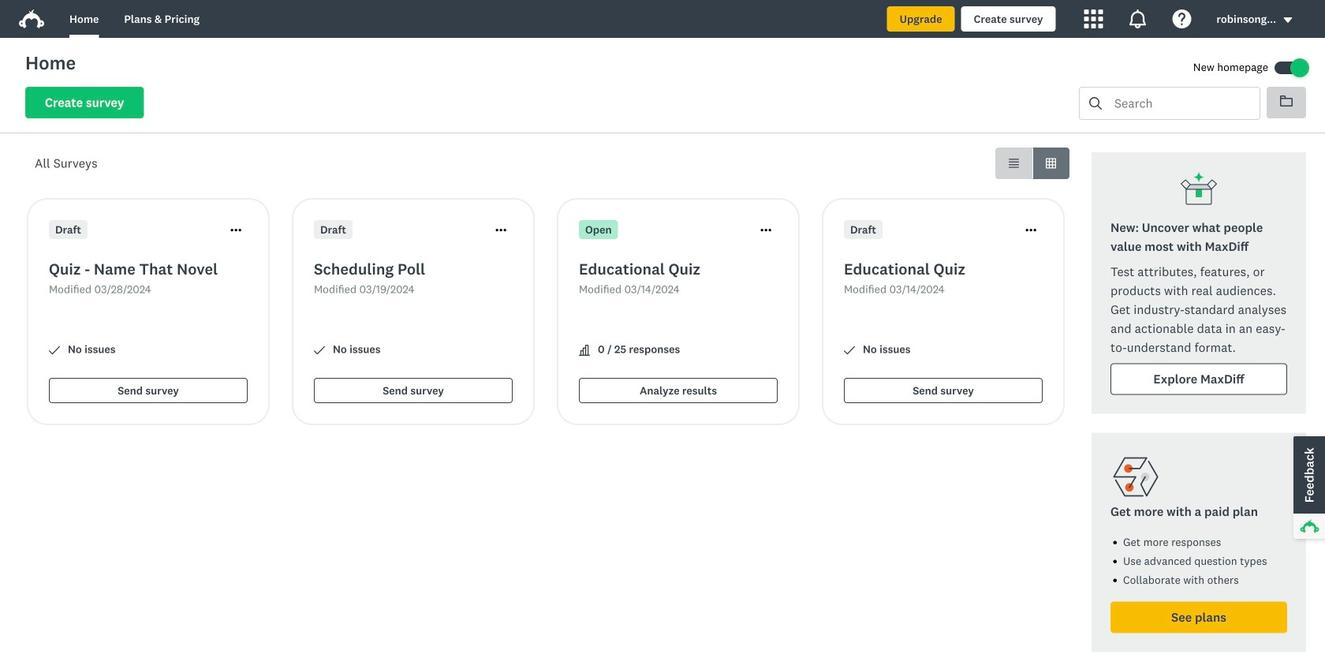 Task type: describe. For each thing, give the bounding box(es) containing it.
max diff icon image
[[1180, 171, 1218, 209]]

Search text field
[[1102, 88, 1260, 119]]

help icon image
[[1173, 9, 1192, 28]]

1 folders image from the top
[[1281, 95, 1293, 107]]

2 brand logo image from the top
[[19, 9, 44, 28]]

2 folders image from the top
[[1281, 95, 1293, 107]]

response based pricing icon image
[[1111, 452, 1161, 502]]



Task type: locate. For each thing, give the bounding box(es) containing it.
0 horizontal spatial no issues image
[[49, 345, 60, 356]]

search image
[[1090, 97, 1102, 110], [1090, 97, 1102, 110]]

notification center icon image
[[1129, 9, 1147, 28]]

dropdown arrow icon image
[[1283, 15, 1294, 26], [1284, 17, 1293, 23]]

1 no issues image from the left
[[49, 345, 60, 356]]

products icon image
[[1084, 9, 1103, 28], [1084, 9, 1103, 28]]

brand logo image
[[19, 6, 44, 32], [19, 9, 44, 28]]

group
[[996, 148, 1070, 179]]

no issues image
[[49, 345, 60, 356], [314, 345, 325, 356]]

no issues image
[[844, 345, 855, 356]]

folders image
[[1281, 95, 1293, 107], [1281, 95, 1293, 107]]

2 no issues image from the left
[[314, 345, 325, 356]]

response count image
[[579, 345, 590, 356]]

1 horizontal spatial no issues image
[[314, 345, 325, 356]]

1 brand logo image from the top
[[19, 6, 44, 32]]

response count image
[[579, 345, 590, 356]]



